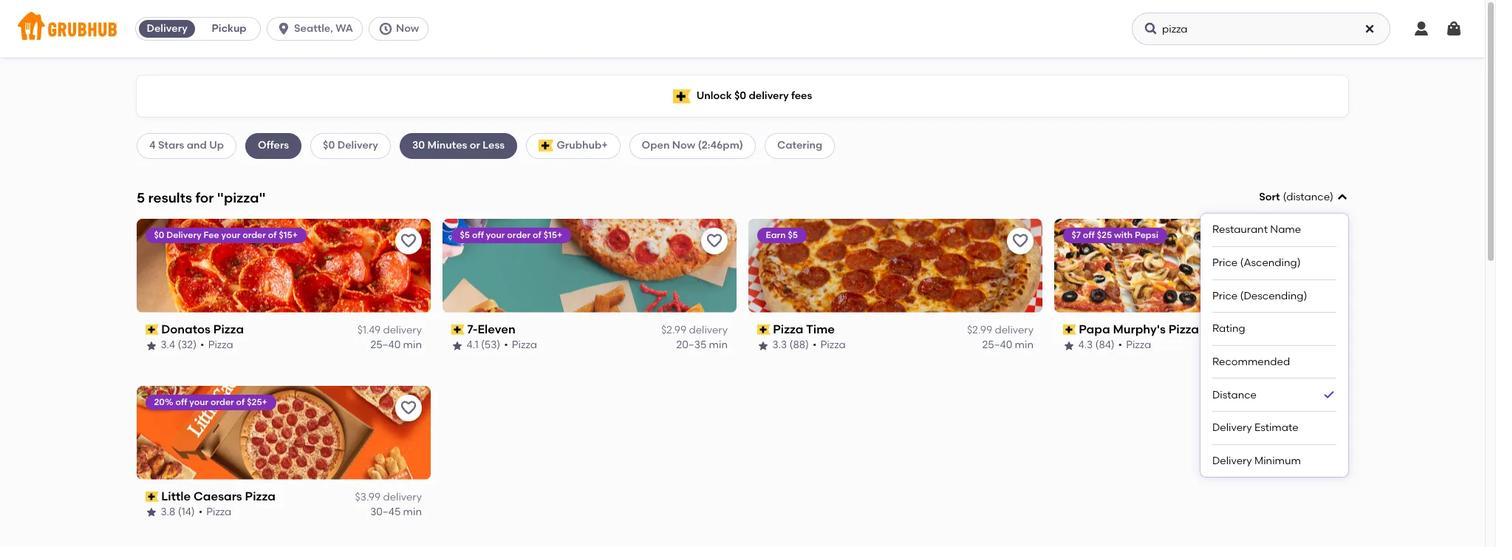 Task type: vqa. For each thing, say whether or not it's contained in the screenshot.
3.4
yes



Task type: locate. For each thing, give the bounding box(es) containing it.
0 horizontal spatial 30–45 min
[[370, 506, 422, 518]]

minimum
[[1255, 455, 1302, 467]]

subscription pass image left papa
[[1064, 325, 1077, 335]]

star icon image for donatos pizza
[[146, 340, 157, 352]]

$0 delivery fee your order of $15+
[[154, 230, 298, 240]]

price down restaurant
[[1213, 256, 1238, 269]]

pizza time logo image
[[749, 219, 1043, 313]]

0 horizontal spatial order
[[211, 397, 235, 407]]

0 vertical spatial grubhub plus flag logo image
[[673, 89, 691, 103]]

30–45 min up check icon
[[1289, 339, 1340, 351]]

1 vertical spatial save this restaurant image
[[400, 399, 418, 417]]

1 horizontal spatial $15+
[[544, 230, 563, 240]]

• pizza for little caesars pizza
[[199, 506, 232, 518]]

0 horizontal spatial 30–45
[[370, 506, 401, 518]]

0 vertical spatial now
[[396, 22, 419, 35]]

30–45 down $3.99 delivery
[[370, 506, 401, 518]]

off
[[473, 230, 484, 240], [1084, 230, 1096, 240], [176, 397, 188, 407]]

none field containing sort
[[1201, 190, 1349, 477]]

delivery down 'delivery estimate'
[[1213, 455, 1253, 467]]

1 vertical spatial grubhub plus flag logo image
[[539, 140, 554, 152]]

delivery for delivery minimum
[[1213, 455, 1253, 467]]

save this restaurant button
[[395, 228, 422, 254], [701, 228, 728, 254], [1008, 228, 1034, 254], [1314, 228, 1340, 254], [395, 394, 422, 421]]

$2.99 delivery for 7-eleven
[[662, 324, 728, 336]]

4.1 (53)
[[467, 339, 501, 351]]

(descending)
[[1241, 289, 1308, 302]]

$1.49
[[358, 324, 381, 336]]

svg image inside now button
[[378, 21, 393, 36]]

subscription pass image inside papa murphy's pizza link
[[1064, 325, 1077, 335]]

star icon image left 4.1
[[452, 340, 463, 352]]

min
[[403, 339, 422, 351], [709, 339, 728, 351], [1015, 339, 1034, 351], [1321, 339, 1340, 351], [403, 506, 422, 518]]

$2.99 for pizza time
[[968, 324, 993, 336]]

25–40
[[371, 339, 401, 351], [983, 339, 1013, 351]]

min left "4.3" at the right bottom
[[1015, 339, 1034, 351]]

order
[[243, 230, 266, 240], [508, 230, 531, 240], [211, 397, 235, 407]]

0 horizontal spatial of
[[237, 397, 245, 407]]

subscription pass image
[[146, 325, 159, 335], [452, 325, 465, 335]]

2 horizontal spatial order
[[508, 230, 531, 240]]

distance
[[1213, 388, 1257, 401]]

delivery for donatos pizza
[[383, 324, 422, 336]]

$3.99 delivery
[[355, 491, 422, 503]]

30
[[412, 139, 425, 152]]

open now (2:46pm)
[[642, 139, 744, 152]]

1 vertical spatial price
[[1213, 289, 1238, 302]]

min right 20–35
[[709, 339, 728, 351]]

sort
[[1260, 191, 1281, 203]]

0 horizontal spatial subscription pass image
[[146, 325, 159, 335]]

2 horizontal spatial save this restaurant image
[[1318, 232, 1336, 250]]

30–45 for $3.99 delivery
[[370, 506, 401, 518]]

2 vertical spatial $0
[[154, 230, 165, 240]]

30–45 up recommended at bottom
[[1289, 339, 1319, 351]]

1 horizontal spatial subscription pass image
[[452, 325, 465, 335]]

1 horizontal spatial $0
[[323, 139, 335, 152]]

1 horizontal spatial save this restaurant image
[[706, 232, 724, 250]]

1 horizontal spatial order
[[243, 230, 266, 240]]

estimate
[[1255, 422, 1299, 434]]

1 horizontal spatial 30–45
[[1289, 339, 1319, 351]]

30–45 min
[[1289, 339, 1340, 351], [370, 506, 422, 518]]

1 vertical spatial now
[[672, 139, 696, 152]]

0 vertical spatial save this restaurant image
[[1012, 232, 1030, 250]]

0 horizontal spatial save this restaurant image
[[400, 232, 418, 250]]

delivery
[[749, 89, 789, 102], [383, 324, 422, 336], [689, 324, 728, 336], [995, 324, 1034, 336], [383, 491, 422, 503]]

subscription pass image left donatos
[[146, 325, 159, 335]]

pizza right caesars
[[245, 489, 276, 503]]

1 vertical spatial 30–45 min
[[370, 506, 422, 518]]

$1.49 delivery
[[358, 324, 422, 336]]

star icon image for little caesars pizza
[[146, 507, 157, 518]]

price (descending)
[[1213, 289, 1308, 302]]

delivery down distance
[[1213, 422, 1253, 434]]

25–40 min for pizza time
[[983, 339, 1034, 351]]

2 horizontal spatial $0
[[735, 89, 747, 102]]

star icon image left "4.3" at the right bottom
[[1064, 340, 1076, 352]]

off for $2.99 delivery
[[473, 230, 484, 240]]

main navigation navigation
[[0, 0, 1486, 58]]

$2.99 delivery
[[662, 324, 728, 336], [968, 324, 1034, 336]]

1 horizontal spatial $5
[[789, 230, 799, 240]]

None field
[[1201, 190, 1349, 477]]

grubhub plus flag logo image
[[673, 89, 691, 103], [539, 140, 554, 152]]

off for $3.99 delivery
[[176, 397, 188, 407]]

25–40 min
[[371, 339, 422, 351], [983, 339, 1034, 351]]

• pizza for donatos pizza
[[201, 339, 234, 351]]

1 vertical spatial 30–45
[[370, 506, 401, 518]]

of for 7-eleven
[[533, 230, 542, 240]]

1 horizontal spatial grubhub plus flag logo image
[[673, 89, 691, 103]]

$2.99
[[662, 324, 687, 336], [968, 324, 993, 336]]

0 horizontal spatial now
[[396, 22, 419, 35]]

1 $2.99 delivery from the left
[[662, 324, 728, 336]]

• pizza down donatos pizza
[[201, 339, 234, 351]]

0 horizontal spatial your
[[190, 397, 209, 407]]

• right the '(14)'
[[199, 506, 203, 518]]

2 save this restaurant image from the left
[[706, 232, 724, 250]]

$7 off $25 with pepsi
[[1073, 230, 1159, 240]]

• pizza
[[201, 339, 234, 351], [505, 339, 538, 351], [813, 339, 846, 351], [1119, 339, 1152, 351], [199, 506, 232, 518]]

$15+
[[279, 230, 298, 240], [544, 230, 563, 240]]

0 vertical spatial 30–45
[[1289, 339, 1319, 351]]

• pizza down eleven at the left bottom
[[505, 339, 538, 351]]

delivery inside button
[[147, 22, 188, 35]]

1 horizontal spatial now
[[672, 139, 696, 152]]

delivery minimum
[[1213, 455, 1302, 467]]

delivery left pickup
[[147, 22, 188, 35]]

$0
[[735, 89, 747, 102], [323, 139, 335, 152], [154, 230, 165, 240]]

donatos
[[162, 322, 211, 336]]

• for donatos pizza
[[201, 339, 205, 351]]

2 horizontal spatial off
[[1084, 230, 1096, 240]]

• pizza down caesars
[[199, 506, 232, 518]]

1 price from the top
[[1213, 256, 1238, 269]]

0 horizontal spatial grubhub plus flag logo image
[[539, 140, 554, 152]]

price
[[1213, 256, 1238, 269], [1213, 289, 1238, 302]]

0 horizontal spatial $0
[[154, 230, 165, 240]]

30 minutes or less
[[412, 139, 505, 152]]

min down $3.99 delivery
[[403, 506, 422, 518]]

(53)
[[482, 339, 501, 351]]

subscription pass image left pizza time
[[758, 325, 771, 335]]

5 results for "pizza"
[[137, 189, 266, 206]]

1 horizontal spatial 25–40
[[983, 339, 1013, 351]]

1 horizontal spatial subscription pass image
[[758, 325, 771, 335]]

catering
[[778, 139, 823, 152]]

your
[[222, 230, 241, 240], [487, 230, 506, 240], [190, 397, 209, 407]]

1 horizontal spatial 25–40 min
[[983, 339, 1034, 351]]

$0 right offers
[[323, 139, 335, 152]]

save this restaurant image for pizza time
[[1012, 232, 1030, 250]]

save this restaurant image
[[1012, 232, 1030, 250], [400, 399, 418, 417]]

0 horizontal spatial subscription pass image
[[146, 492, 159, 502]]

1 horizontal spatial off
[[473, 230, 484, 240]]

Search for food, convenience, alcohol... search field
[[1132, 13, 1391, 45]]

star icon image
[[146, 340, 157, 352], [452, 340, 463, 352], [758, 340, 770, 352], [1064, 340, 1076, 352], [146, 507, 157, 518]]

and
[[187, 139, 207, 152]]

2 $2.99 from the left
[[968, 324, 993, 336]]

unlock
[[697, 89, 732, 102]]

30–45
[[1289, 339, 1319, 351], [370, 506, 401, 518]]

$25+
[[247, 397, 268, 407]]

2 horizontal spatial your
[[487, 230, 506, 240]]

svg image inside seattle, wa button
[[277, 21, 291, 36]]

0 horizontal spatial $15+
[[279, 230, 298, 240]]

2 horizontal spatial of
[[533, 230, 542, 240]]

min up check icon
[[1321, 339, 1340, 351]]

save this restaurant button for little caesars pizza
[[395, 394, 422, 421]]

pizza down eleven at the left bottom
[[512, 339, 538, 351]]

delivery for 7-eleven
[[689, 324, 728, 336]]

4
[[149, 139, 156, 152]]

0 horizontal spatial 25–40 min
[[371, 339, 422, 351]]

0 vertical spatial 30–45 min
[[1289, 339, 1340, 351]]

1 25–40 min from the left
[[371, 339, 422, 351]]

now
[[396, 22, 419, 35], [672, 139, 696, 152]]

1 horizontal spatial of
[[269, 230, 277, 240]]

1 subscription pass image from the left
[[146, 325, 159, 335]]

subscription pass image left '7-'
[[452, 325, 465, 335]]

save this restaurant image
[[400, 232, 418, 250], [706, 232, 724, 250], [1318, 232, 1336, 250]]

• pizza down time
[[813, 339, 846, 351]]

list box containing restaurant name
[[1213, 214, 1337, 477]]

pizza
[[214, 322, 244, 336], [774, 322, 804, 336], [1170, 322, 1200, 336], [209, 339, 234, 351], [512, 339, 538, 351], [821, 339, 846, 351], [1127, 339, 1152, 351], [245, 489, 276, 503], [207, 506, 232, 518]]

2 $15+ from the left
[[544, 230, 563, 240]]

1 horizontal spatial $2.99 delivery
[[968, 324, 1034, 336]]

price for price (ascending)
[[1213, 256, 1238, 269]]

$0 for $0 delivery fee your order of $15+
[[154, 230, 165, 240]]

3 save this restaurant image from the left
[[1318, 232, 1336, 250]]

price up the rating
[[1213, 289, 1238, 302]]

1 save this restaurant image from the left
[[400, 232, 418, 250]]

)
[[1331, 191, 1334, 203]]

2 $2.99 delivery from the left
[[968, 324, 1034, 336]]

1 25–40 from the left
[[371, 339, 401, 351]]

2 subscription pass image from the left
[[452, 325, 465, 335]]

$0 right unlock
[[735, 89, 747, 102]]

1 $5 from the left
[[461, 230, 471, 240]]

list box
[[1213, 214, 1337, 477]]

2 price from the top
[[1213, 289, 1238, 302]]

delivery for delivery
[[147, 22, 188, 35]]

minutes
[[428, 139, 468, 152]]

order for little caesars pizza
[[211, 397, 235, 407]]

0 horizontal spatial off
[[176, 397, 188, 407]]

$25
[[1098, 230, 1113, 240]]

2 25–40 from the left
[[983, 339, 1013, 351]]

1 vertical spatial $0
[[323, 139, 335, 152]]

earn $5
[[767, 230, 799, 240]]

0 horizontal spatial $5
[[461, 230, 471, 240]]

save this restaurant button for donatos pizza
[[395, 228, 422, 254]]

min down $1.49 delivery
[[403, 339, 422, 351]]

1 horizontal spatial save this restaurant image
[[1012, 232, 1030, 250]]

grubhub plus flag logo image left "grubhub+"
[[539, 140, 554, 152]]

0 vertical spatial price
[[1213, 256, 1238, 269]]

30–45 min down $3.99 delivery
[[370, 506, 422, 518]]

20%
[[154, 397, 174, 407]]

star icon image left 3.4
[[146, 340, 157, 352]]

30–45 min for $3.99 delivery
[[370, 506, 422, 518]]

grubhub plus flag logo image left unlock
[[673, 89, 691, 103]]

• right "(88)"
[[813, 339, 818, 351]]

min for little caesars pizza
[[403, 506, 422, 518]]

3.8 (14)
[[161, 506, 195, 518]]

subscription pass image for little caesars pizza
[[146, 492, 159, 502]]

0 horizontal spatial save this restaurant image
[[400, 399, 418, 417]]

(ascending)
[[1241, 256, 1301, 269]]

$2.99 for 7-eleven
[[662, 324, 687, 336]]

now right open on the top left
[[672, 139, 696, 152]]

murphy's
[[1114, 322, 1167, 336]]

star icon image left 3.3
[[758, 340, 770, 352]]

subscription pass image left little on the left bottom of page
[[146, 492, 159, 502]]

2 horizontal spatial subscription pass image
[[1064, 325, 1077, 335]]

pepsi
[[1136, 230, 1159, 240]]

grubhub+
[[557, 139, 608, 152]]

• right (53)
[[505, 339, 509, 351]]

caesars
[[194, 489, 243, 503]]

min for donatos pizza
[[403, 339, 422, 351]]

2 25–40 min from the left
[[983, 339, 1034, 351]]

papa murphy's pizza
[[1080, 322, 1200, 336]]

subscription pass image
[[758, 325, 771, 335], [1064, 325, 1077, 335], [146, 492, 159, 502]]

save this restaurant image for papa murphy's pizza
[[1318, 232, 1336, 250]]

svg image
[[1144, 21, 1159, 36]]

list box inside field
[[1213, 214, 1337, 477]]

0 horizontal spatial $2.99 delivery
[[662, 324, 728, 336]]

• for 7-eleven
[[505, 339, 509, 351]]

• right (32)
[[201, 339, 205, 351]]

0 horizontal spatial 25–40
[[371, 339, 401, 351]]

subscription pass image for papa murphy's pizza
[[1064, 325, 1077, 335]]

now right wa
[[396, 22, 419, 35]]

$0 down the results
[[154, 230, 165, 240]]

0 horizontal spatial $2.99
[[662, 324, 687, 336]]

1 $2.99 from the left
[[662, 324, 687, 336]]

star icon image left 3.8
[[146, 507, 157, 518]]

svg image
[[1413, 20, 1431, 38], [1446, 20, 1464, 38], [277, 21, 291, 36], [378, 21, 393, 36], [1365, 23, 1376, 35], [1337, 192, 1349, 203]]

1 horizontal spatial 30–45 min
[[1289, 339, 1340, 351]]

• for pizza time
[[813, 339, 818, 351]]

1 horizontal spatial $2.99
[[968, 324, 993, 336]]



Task type: describe. For each thing, give the bounding box(es) containing it.
name
[[1271, 223, 1302, 236]]

now button
[[369, 17, 435, 41]]

7-eleven logo image
[[443, 219, 737, 313]]

distance
[[1287, 191, 1331, 203]]

delivery estimate
[[1213, 422, 1299, 434]]

pickup button
[[198, 17, 260, 41]]

(
[[1284, 191, 1287, 203]]

or
[[470, 139, 480, 152]]

up
[[209, 139, 224, 152]]

4.3 (84)
[[1079, 339, 1116, 351]]

now inside button
[[396, 22, 419, 35]]

offers
[[258, 139, 289, 152]]

$3.99
[[355, 491, 381, 503]]

delivery for pizza time
[[995, 324, 1034, 336]]

3.4 (32)
[[161, 339, 197, 351]]

delivery left 30
[[338, 139, 378, 152]]

save this restaurant image for little caesars pizza
[[400, 399, 418, 417]]

earn
[[767, 230, 787, 240]]

less
[[483, 139, 505, 152]]

(2:46pm)
[[698, 139, 744, 152]]

distance option
[[1213, 379, 1337, 412]]

20–35 min
[[677, 339, 728, 351]]

$7
[[1073, 230, 1082, 240]]

• pizza for pizza time
[[813, 339, 846, 351]]

$5 off your order of $15+
[[461, 230, 563, 240]]

pizza up 3.3 (88)
[[774, 322, 804, 336]]

(88)
[[790, 339, 810, 351]]

papa
[[1080, 322, 1111, 336]]

save this restaurant image for $1.49 delivery
[[400, 232, 418, 250]]

seattle,
[[294, 22, 333, 35]]

0 vertical spatial $0
[[735, 89, 747, 102]]

svg image inside field
[[1337, 192, 1349, 203]]

4.3
[[1079, 339, 1094, 351]]

• pizza for 7-eleven
[[505, 339, 538, 351]]

restaurant name
[[1213, 223, 1302, 236]]

wa
[[336, 22, 353, 35]]

eleven
[[478, 322, 516, 336]]

of for little caesars pizza
[[237, 397, 245, 407]]

price (ascending)
[[1213, 256, 1301, 269]]

min for 7-eleven
[[709, 339, 728, 351]]

fees
[[792, 89, 813, 102]]

• right (84)
[[1119, 339, 1123, 351]]

20–35
[[677, 339, 707, 351]]

donatos pizza
[[162, 322, 244, 336]]

4.1
[[467, 339, 479, 351]]

price for price (descending)
[[1213, 289, 1238, 302]]

delivery for little caesars pizza
[[383, 491, 422, 503]]

restaurant
[[1213, 223, 1268, 236]]

subscription pass image for pizza time
[[758, 325, 771, 335]]

papa murphy's pizza link
[[1064, 321, 1340, 338]]

seattle, wa
[[294, 22, 353, 35]]

(84)
[[1096, 339, 1116, 351]]

4 stars and up
[[149, 139, 224, 152]]

recommended
[[1213, 355, 1291, 368]]

delivery left fee
[[167, 230, 202, 240]]

pizza down time
[[821, 339, 846, 351]]

3.8
[[161, 506, 176, 518]]

save this restaurant button for 7-eleven
[[701, 228, 728, 254]]

pizza time
[[774, 322, 836, 336]]

for
[[195, 189, 214, 206]]

subscription pass image for donatos pizza
[[146, 325, 159, 335]]

off for papa murphy's pizza
[[1084, 230, 1096, 240]]

25–40 min for donatos pizza
[[371, 339, 422, 351]]

fee
[[204, 230, 220, 240]]

• for little caesars pizza
[[199, 506, 203, 518]]

3.3 (88)
[[773, 339, 810, 351]]

$0 delivery
[[323, 139, 378, 152]]

open
[[642, 139, 670, 152]]

(14)
[[178, 506, 195, 518]]

star icon image for 7-eleven
[[452, 340, 463, 352]]

pizza down papa murphy's pizza
[[1127, 339, 1152, 351]]

stars
[[158, 139, 184, 152]]

pizza right donatos
[[214, 322, 244, 336]]

grubhub plus flag logo image for grubhub+
[[539, 140, 554, 152]]

3.3
[[773, 339, 788, 351]]

pizza down the little caesars pizza
[[207, 506, 232, 518]]

save this restaurant button for pizza time
[[1008, 228, 1034, 254]]

seattle, wa button
[[267, 17, 369, 41]]

donatos pizza logo image
[[137, 219, 431, 313]]

pizza right murphy's
[[1170, 322, 1200, 336]]

25–40 for pizza time
[[983, 339, 1013, 351]]

subscription pass image for 7-eleven
[[452, 325, 465, 335]]

pickup
[[212, 22, 247, 35]]

• pizza down papa murphy's pizza
[[1119, 339, 1152, 351]]

time
[[807, 322, 836, 336]]

save this restaurant image for $2.99 delivery
[[706, 232, 724, 250]]

delivery button
[[136, 17, 198, 41]]

$0 for $0 delivery
[[323, 139, 335, 152]]

results
[[148, 189, 192, 206]]

little caesars pizza
[[162, 489, 276, 503]]

papa murphy's pizza logo image
[[1055, 219, 1349, 313]]

delivery for delivery estimate
[[1213, 422, 1253, 434]]

check icon image
[[1322, 388, 1337, 402]]

unlock $0 delivery fees
[[697, 89, 813, 102]]

with
[[1115, 230, 1134, 240]]

pizza down donatos pizza
[[209, 339, 234, 351]]

1 $15+ from the left
[[279, 230, 298, 240]]

sort ( distance )
[[1260, 191, 1334, 203]]

rating
[[1213, 322, 1246, 335]]

7-eleven
[[468, 322, 516, 336]]

your for 7-eleven
[[487, 230, 506, 240]]

your for little caesars pizza
[[190, 397, 209, 407]]

20% off your order of $25+
[[154, 397, 268, 407]]

5
[[137, 189, 145, 206]]

little caesars pizza logo image
[[137, 386, 431, 479]]

3.4
[[161, 339, 176, 351]]

min for pizza time
[[1015, 339, 1034, 351]]

$2.99 delivery for pizza time
[[968, 324, 1034, 336]]

(32)
[[178, 339, 197, 351]]

30–45 min for papa murphy's pizza
[[1289, 339, 1340, 351]]

"pizza"
[[217, 189, 266, 206]]

little
[[162, 489, 191, 503]]

star icon image for pizza time
[[758, 340, 770, 352]]

grubhub plus flag logo image for unlock $0 delivery fees
[[673, 89, 691, 103]]

order for 7-eleven
[[508, 230, 531, 240]]

30–45 for papa murphy's pizza
[[1289, 339, 1319, 351]]

7-
[[468, 322, 478, 336]]

1 horizontal spatial your
[[222, 230, 241, 240]]

25–40 for donatos pizza
[[371, 339, 401, 351]]

2 $5 from the left
[[789, 230, 799, 240]]



